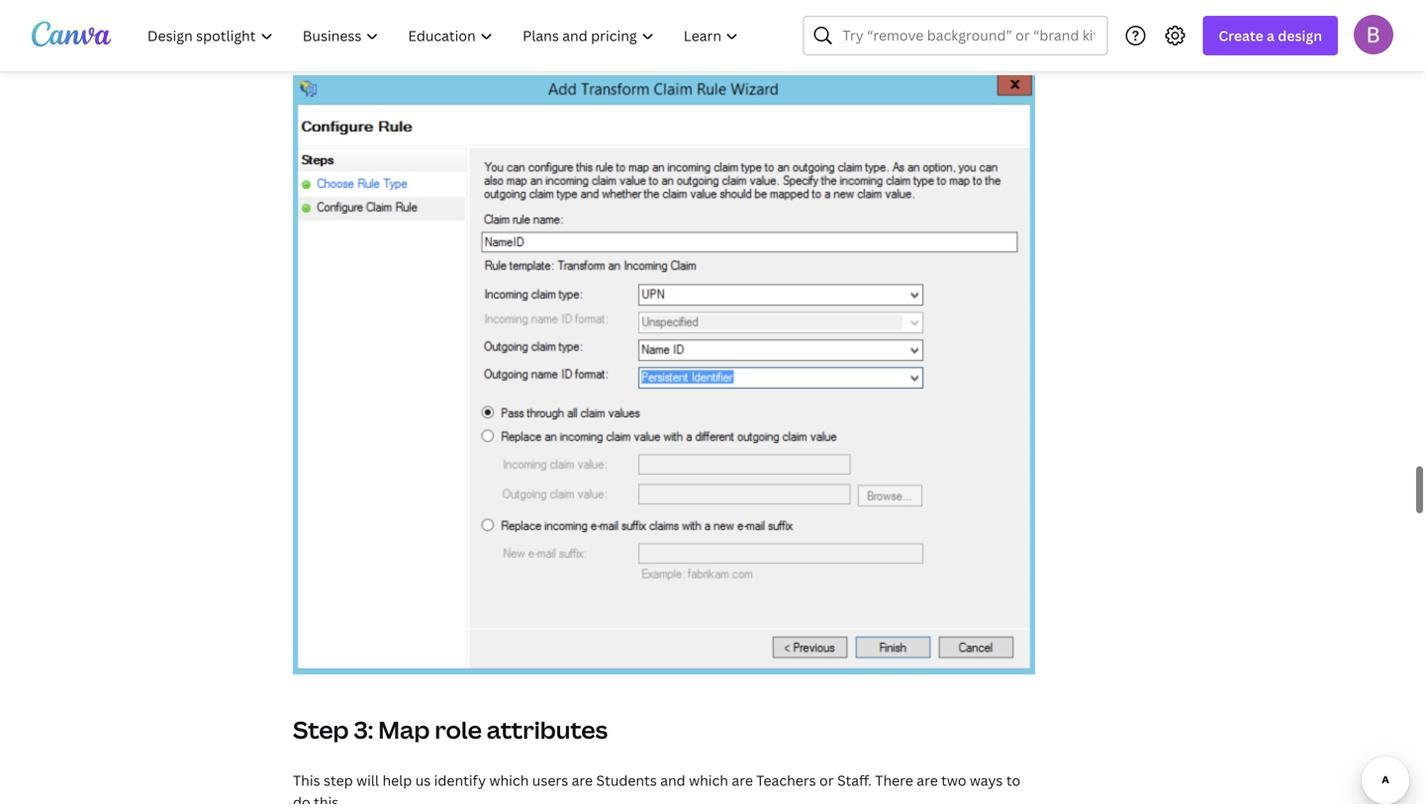 Task type: vqa. For each thing, say whether or not it's contained in the screenshot.
this.
yes



Task type: locate. For each thing, give the bounding box(es) containing it.
attributes
[[487, 713, 608, 745]]

this step will help us identify which users are students and which are teachers or staff. there are two ways to do this.
[[293, 771, 1021, 805]]

role
[[435, 713, 482, 745]]

Try "remove background" or "brand kit" search field
[[843, 17, 1095, 54]]

0 horizontal spatial are
[[572, 771, 593, 789]]

step
[[293, 713, 349, 745]]

step 3: map role attributes
[[293, 713, 608, 745]]

3 are from the left
[[917, 771, 938, 789]]

are
[[572, 771, 593, 789], [732, 771, 753, 789], [917, 771, 938, 789]]

step
[[324, 771, 353, 789]]

are left two
[[917, 771, 938, 789]]

users
[[532, 771, 568, 789]]

are right "users"
[[572, 771, 593, 789]]

are left teachers
[[732, 771, 753, 789]]

there
[[875, 771, 913, 789]]

help
[[383, 771, 412, 789]]

which right and
[[689, 771, 729, 789]]

1 horizontal spatial are
[[732, 771, 753, 789]]

1 which from the left
[[489, 771, 529, 789]]

0 horizontal spatial which
[[489, 771, 529, 789]]

and
[[660, 771, 686, 789]]

ways
[[970, 771, 1003, 789]]

2 horizontal spatial are
[[917, 771, 938, 789]]

this.
[[314, 792, 342, 805]]

1 horizontal spatial which
[[689, 771, 729, 789]]

which
[[489, 771, 529, 789], [689, 771, 729, 789]]

or
[[820, 771, 834, 789]]

which left "users"
[[489, 771, 529, 789]]

staff.
[[837, 771, 872, 789]]

this
[[293, 771, 320, 789]]



Task type: describe. For each thing, give the bounding box(es) containing it.
top level navigation element
[[135, 16, 756, 55]]

3:
[[354, 713, 373, 745]]

will
[[356, 771, 379, 789]]

students
[[596, 771, 657, 789]]

map
[[378, 713, 430, 745]]

two
[[942, 771, 967, 789]]

design
[[1278, 26, 1322, 45]]

us
[[415, 771, 431, 789]]

do
[[293, 792, 310, 805]]

teachers
[[757, 771, 816, 789]]

create a design
[[1219, 26, 1322, 45]]

to
[[1006, 771, 1021, 789]]

a
[[1267, 26, 1275, 45]]

identify
[[434, 771, 486, 789]]

create a design button
[[1203, 16, 1338, 55]]

2 are from the left
[[732, 771, 753, 789]]

2 which from the left
[[689, 771, 729, 789]]

create
[[1219, 26, 1264, 45]]

bob builder image
[[1354, 15, 1394, 54]]

1 are from the left
[[572, 771, 593, 789]]



